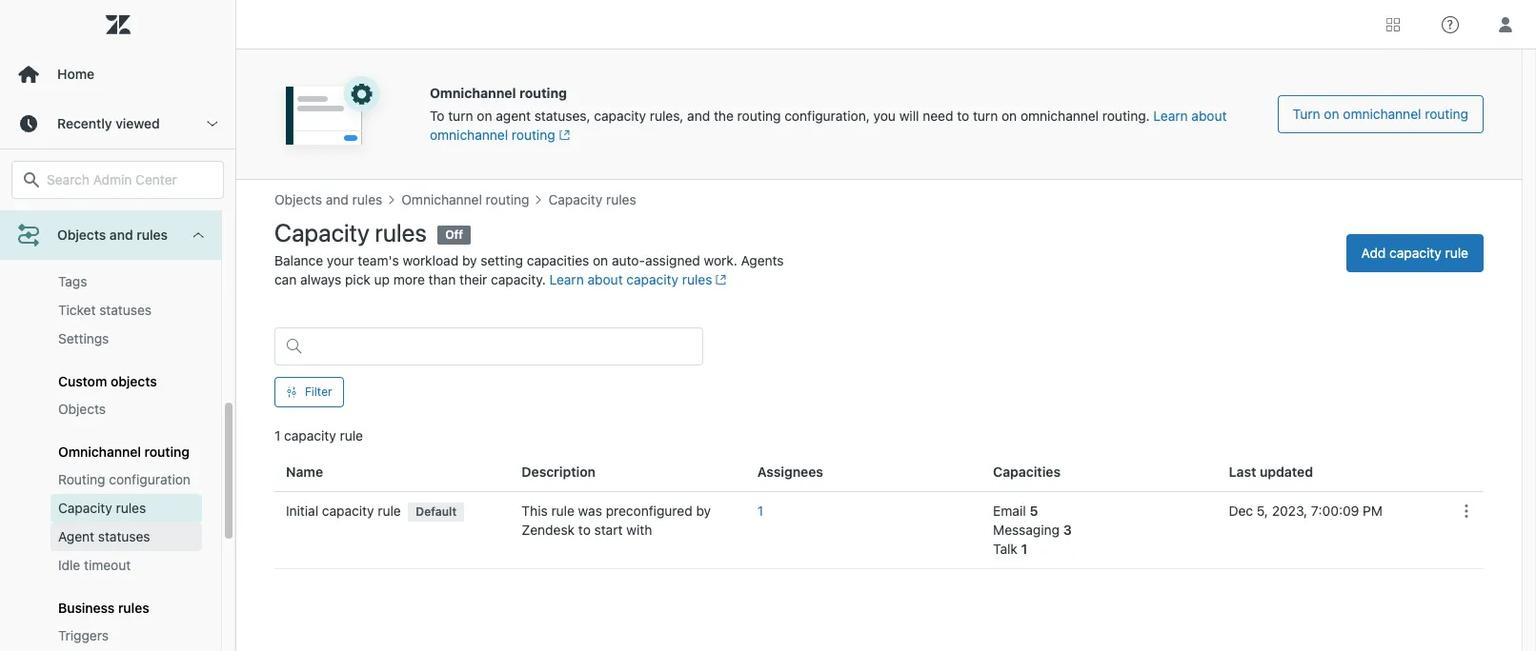 Task type: locate. For each thing, give the bounding box(es) containing it.
capacity rules element
[[58, 500, 146, 519]]

1 vertical spatial statuses
[[98, 529, 150, 545]]

0 vertical spatial rules
[[137, 227, 168, 243]]

timeout
[[84, 558, 131, 574]]

tree item containing forms
[[0, 112, 221, 652]]

rules
[[137, 227, 168, 243], [116, 501, 146, 517], [118, 601, 149, 617]]

agent statuses element
[[58, 528, 150, 547]]

tree item inside primary element
[[0, 112, 221, 652]]

idle timeout link
[[51, 552, 202, 581]]

objects link
[[51, 396, 202, 424]]

user menu image
[[1493, 12, 1518, 37]]

routing configuration
[[58, 472, 191, 488]]

None search field
[[2, 161, 233, 199]]

objects down custom
[[58, 401, 106, 418]]

ticket statuses
[[58, 302, 152, 319]]

objects inside objects and rules dropdown button
[[57, 227, 106, 243]]

objects and rules
[[57, 227, 168, 243]]

custom objects
[[58, 374, 157, 390]]

statuses
[[99, 302, 152, 319], [98, 529, 150, 545]]

objects
[[57, 227, 106, 243], [58, 401, 106, 418]]

none search field inside primary element
[[2, 161, 233, 199]]

agent
[[58, 529, 94, 545]]

settings element
[[58, 330, 109, 349]]

2 vertical spatial rules
[[118, 601, 149, 617]]

tree item
[[0, 112, 221, 652]]

1 vertical spatial rules
[[116, 501, 146, 517]]

help image
[[1442, 16, 1459, 33]]

1 vertical spatial objects
[[58, 401, 106, 418]]

business rules element
[[58, 601, 149, 617]]

custom objects element
[[58, 374, 157, 390]]

triggers link
[[51, 623, 202, 651]]

and
[[110, 227, 133, 243]]

statuses down capacity rules link
[[98, 529, 150, 545]]

objects inside objects link
[[58, 401, 106, 418]]

omnichannel
[[58, 444, 141, 461]]

objects up fields on the top left
[[57, 227, 106, 243]]

zendesk products image
[[1387, 18, 1400, 31]]

fields link
[[51, 239, 202, 268]]

idle timeout
[[58, 558, 131, 574]]

idle
[[58, 558, 80, 574]]

objects
[[111, 374, 157, 390]]

statuses down tags link
[[99, 302, 152, 319]]

forms
[[58, 217, 97, 233]]

omnichannel routing
[[58, 444, 189, 461]]

routing configuration element
[[58, 471, 191, 490]]

agent statuses link
[[51, 523, 202, 552]]

rules down routing configuration link
[[116, 501, 146, 517]]

objects and rules group
[[0, 161, 221, 652]]

capacity rules
[[58, 501, 146, 517]]

0 vertical spatial statuses
[[99, 302, 152, 319]]

0 vertical spatial objects
[[57, 227, 106, 243]]

rules right and
[[137, 227, 168, 243]]

rules up triggers link
[[118, 601, 149, 617]]

triggers
[[58, 628, 109, 644]]

home
[[57, 66, 94, 82]]

fields element
[[58, 244, 94, 263]]

tags link
[[51, 268, 202, 297]]

routing
[[58, 472, 105, 488]]

home button
[[0, 50, 235, 99]]

objects for objects and rules
[[57, 227, 106, 243]]

rules for business rules
[[118, 601, 149, 617]]

viewed
[[116, 115, 160, 132]]



Task type: vqa. For each thing, say whether or not it's contained in the screenshot.
CHAT ROUTING link
no



Task type: describe. For each thing, give the bounding box(es) containing it.
routing configuration link
[[51, 466, 202, 495]]

ticket
[[58, 302, 96, 319]]

routing
[[144, 444, 189, 461]]

omnichannel routing element
[[58, 444, 189, 461]]

settings
[[58, 331, 109, 347]]

statuses for agent statuses
[[98, 529, 150, 545]]

idle timeout element
[[58, 557, 131, 576]]

tags element
[[58, 273, 87, 292]]

custom
[[58, 374, 107, 390]]

rules for capacity rules
[[116, 501, 146, 517]]

objects element
[[58, 401, 106, 420]]

recently viewed button
[[0, 99, 235, 149]]

tags
[[58, 274, 87, 290]]

settings link
[[51, 325, 202, 354]]

Search Admin Center field
[[47, 172, 212, 189]]

rules inside dropdown button
[[137, 227, 168, 243]]

ticket statuses link
[[51, 297, 202, 325]]

triggers element
[[58, 627, 109, 646]]

forms link
[[51, 211, 202, 239]]

configuration
[[109, 472, 191, 488]]

agent statuses
[[58, 529, 150, 545]]

capacity
[[58, 501, 112, 517]]

primary element
[[0, 0, 236, 652]]

ticket statuses element
[[58, 301, 152, 320]]

objects for objects
[[58, 401, 106, 418]]

capacity rules link
[[51, 495, 202, 523]]

business rules
[[58, 601, 149, 617]]

statuses for ticket statuses
[[99, 302, 152, 319]]

business
[[58, 601, 115, 617]]

fields
[[58, 245, 94, 261]]

objects and rules button
[[0, 211, 221, 260]]

recently viewed
[[57, 115, 160, 132]]

forms element
[[58, 216, 97, 235]]

recently
[[57, 115, 112, 132]]



